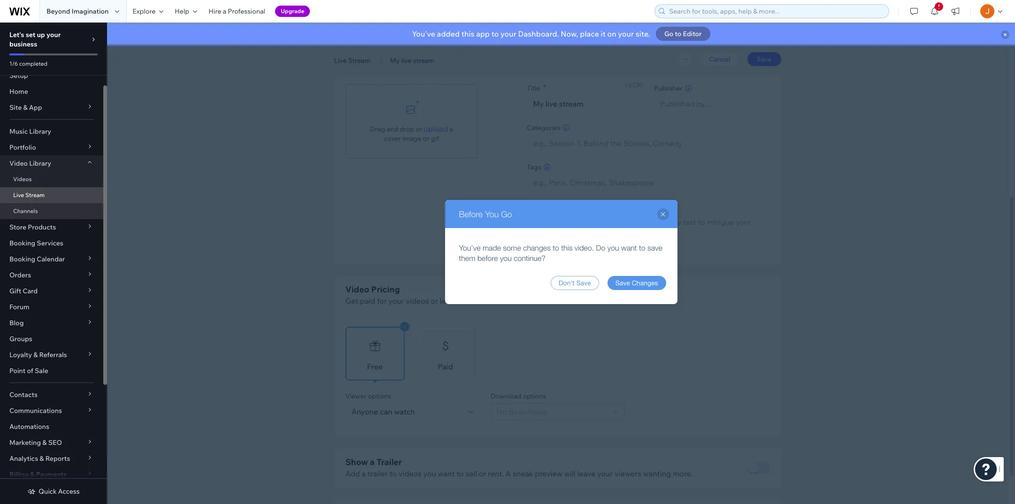 Task type: vqa. For each thing, say whether or not it's contained in the screenshot.
not
no



Task type: describe. For each thing, give the bounding box(es) containing it.
hire a professional
[[209, 7, 265, 15]]

video for video library
[[9, 159, 28, 168]]

live for the live stream link
[[13, 192, 24, 199]]

Search for tools, apps, help & more... field
[[666, 5, 886, 18]]

music library link
[[0, 124, 103, 139]]

set
[[26, 31, 35, 39]]

added
[[437, 29, 460, 39]]

or inside the video pricing get paid for your videos or let viewers watch for free.
[[431, 296, 438, 306]]

viewer options
[[345, 392, 391, 401]]

before
[[459, 209, 483, 219]]

this inside you've made some changes to this video. do you want to save them before you continue?
[[561, 244, 573, 252]]

live stream for live stream button
[[334, 56, 371, 65]]

site & app button
[[0, 100, 103, 116]]

referrals
[[39, 351, 67, 359]]

live stream for the live stream link
[[13, 192, 45, 199]]

you've added this app to your dashboard. now, place it on your site. alert
[[107, 23, 1015, 45]]

rent.
[[488, 469, 504, 479]]

video library
[[9, 159, 51, 168]]

music library
[[9, 127, 51, 136]]

options for download options
[[523, 392, 546, 401]]

you
[[485, 209, 499, 219]]

viewer
[[345, 392, 367, 401]]

0 horizontal spatial save
[[577, 279, 591, 287]]

blog
[[9, 319, 24, 327]]

of
[[27, 367, 33, 375]]

automations link
[[0, 419, 103, 435]]

to left "save"
[[639, 244, 646, 252]]

description
[[527, 202, 562, 211]]

analytics & reports button
[[0, 451, 103, 467]]

& for analytics
[[40, 455, 44, 463]]

want for trailer
[[438, 469, 455, 479]]

forum
[[9, 303, 29, 311]]

professional
[[228, 7, 265, 15]]

editor
[[683, 30, 702, 38]]

drag
[[370, 125, 385, 133]]

seo
[[48, 439, 62, 447]]

billing & payments
[[9, 471, 67, 479]]

hire a professional link
[[203, 0, 271, 23]]

paid
[[438, 362, 453, 371]]

want for some
[[621, 244, 637, 252]]

forum button
[[0, 299, 103, 315]]

or inside show a trailer add a trailer to videos you want to sell or rent. a sneak preview will leave your viewers wanting more.
[[479, 469, 486, 479]]

to right changes
[[553, 244, 559, 252]]

you've
[[459, 244, 481, 252]]

& for billing
[[30, 471, 35, 479]]

& for marketing
[[42, 439, 47, 447]]

channels
[[13, 208, 38, 215]]

Download options field
[[494, 404, 611, 420]]

calendar
[[37, 255, 65, 263]]

options for viewer options
[[368, 392, 391, 401]]

e.g., Season 1, Behind the Scenes, Comedy field
[[530, 135, 767, 151]]

analytics & reports
[[9, 455, 70, 463]]

before you go dialog
[[445, 200, 677, 304]]

billing
[[9, 471, 29, 479]]

leave
[[577, 469, 596, 479]]

videos inside the video pricing get paid for your videos or let viewers watch for free.
[[406, 296, 429, 306]]

you for trailer
[[424, 469, 436, 479]]

loyalty & referrals
[[9, 351, 67, 359]]

gift
[[9, 287, 21, 295]]

automations
[[9, 423, 49, 431]]

info
[[371, 53, 387, 64]]

trailer
[[377, 457, 402, 468]]

gif
[[431, 134, 439, 143]]

preview
[[535, 469, 563, 479]]

booking services link
[[0, 235, 103, 251]]

a
[[506, 469, 511, 479]]

beyond imagination
[[46, 7, 109, 15]]

Title field
[[530, 96, 640, 112]]

more.
[[673, 469, 693, 479]]

your right app
[[501, 29, 517, 39]]

portfolio button
[[0, 139, 103, 155]]

made
[[483, 244, 501, 252]]

go to editor
[[664, 30, 702, 38]]

go to editor button
[[656, 27, 710, 41]]

save changes button
[[608, 276, 666, 290]]

point
[[9, 367, 26, 375]]

marketing & seo
[[9, 439, 62, 447]]

contacts
[[9, 391, 38, 399]]

e.g., Paris, Christmas, Shakespeare field
[[530, 175, 767, 191]]

drop
[[400, 125, 414, 133]]

products
[[28, 223, 56, 232]]

title *
[[527, 82, 547, 93]]

store
[[9, 223, 26, 232]]

marketing
[[9, 439, 41, 447]]

them
[[459, 254, 475, 263]]

to down trailer
[[390, 469, 397, 479]]

tags
[[527, 163, 541, 171]]

a up trailer
[[370, 457, 375, 468]]

help button
[[169, 0, 203, 23]]

before
[[478, 254, 498, 263]]

this inside alert
[[461, 29, 475, 39]]

& for site
[[23, 103, 28, 112]]

setup
[[9, 71, 28, 80]]

card
[[23, 287, 38, 295]]

site
[[9, 103, 22, 112]]

contacts button
[[0, 387, 103, 403]]

save for save changes
[[616, 279, 630, 287]]

Description text field
[[527, 214, 769, 253]]

booking services
[[9, 239, 63, 247]]

1/6
[[9, 60, 18, 67]]

video.
[[575, 244, 594, 252]]

access
[[58, 487, 80, 496]]

*
[[543, 82, 547, 93]]

your right on
[[618, 29, 634, 39]]

orders button
[[0, 267, 103, 283]]

save changes
[[616, 279, 658, 287]]

or inside drag and drop or upload
[[416, 125, 422, 133]]

watch
[[479, 296, 500, 306]]

home
[[9, 87, 28, 96]]

drag and drop or upload
[[370, 124, 448, 133]]

communications
[[9, 407, 62, 415]]

dashboard.
[[518, 29, 559, 39]]

sale
[[35, 367, 48, 375]]

analytics
[[9, 455, 38, 463]]

to right app
[[492, 29, 499, 39]]

your inside show a trailer add a trailer to videos you want to sell or rent. a sneak preview will leave your viewers wanting more.
[[597, 469, 613, 479]]

video pricing get paid for your videos or let viewers watch for free.
[[345, 284, 529, 306]]



Task type: locate. For each thing, give the bounding box(es) containing it.
viewers inside the video pricing get paid for your videos or let viewers watch for free.
[[450, 296, 477, 306]]

& right site
[[23, 103, 28, 112]]

on
[[607, 29, 617, 39]]

you've added this app to your dashboard. now, place it on your site.
[[412, 29, 650, 39]]

stream inside sidebar element
[[25, 192, 45, 199]]

live stream
[[334, 56, 371, 65], [13, 192, 45, 199]]

Publisher field
[[657, 96, 767, 112]]

1 vertical spatial video
[[9, 159, 28, 168]]

videos inside show a trailer add a trailer to videos you want to sell or rent. a sneak preview will leave your viewers wanting more.
[[399, 469, 422, 479]]

point of sale link
[[0, 363, 103, 379]]

videos
[[406, 296, 429, 306], [399, 469, 422, 479]]

live
[[334, 56, 347, 65], [13, 192, 24, 199]]

0 vertical spatial live stream
[[334, 56, 371, 65]]

0 horizontal spatial for
[[377, 296, 387, 306]]

to left "sell"
[[457, 469, 464, 479]]

hire
[[209, 7, 221, 15]]

video up videos
[[9, 159, 28, 168]]

stream up channels
[[25, 192, 45, 199]]

upload
[[424, 124, 448, 133]]

or right "sell"
[[479, 469, 486, 479]]

or inside the a cover image or gif
[[423, 134, 430, 143]]

0 vertical spatial video
[[345, 53, 369, 64]]

videos left let
[[406, 296, 429, 306]]

stream for live stream button
[[348, 56, 371, 65]]

videos down trailer
[[399, 469, 422, 479]]

store products
[[9, 223, 56, 232]]

& inside 'dropdown button'
[[40, 455, 44, 463]]

0 horizontal spatial live
[[13, 192, 24, 199]]

1 horizontal spatial for
[[502, 296, 511, 306]]

video inside video library dropdown button
[[9, 159, 28, 168]]

save inside button
[[757, 55, 772, 63]]

gift card button
[[0, 283, 103, 299]]

title
[[527, 84, 540, 93]]

library for video library
[[29, 159, 51, 168]]

booking calendar
[[9, 255, 65, 263]]

2 horizontal spatial save
[[757, 55, 772, 63]]

before you go
[[459, 209, 512, 219]]

go inside button
[[664, 30, 674, 38]]

marketing & seo button
[[0, 435, 103, 451]]

you for some
[[608, 244, 619, 252]]

free
[[367, 362, 383, 371]]

1 vertical spatial you
[[500, 254, 512, 263]]

live down videos
[[13, 192, 24, 199]]

0 vertical spatial this
[[461, 29, 475, 39]]

don't
[[559, 279, 575, 287]]

for down pricing
[[377, 296, 387, 306]]

library inside music library link
[[29, 127, 51, 136]]

1 vertical spatial live stream
[[13, 192, 45, 199]]

your down pricing
[[389, 296, 404, 306]]

upload link
[[424, 123, 448, 134]]

to inside button
[[675, 30, 682, 38]]

& right loyalty
[[33, 351, 38, 359]]

stream left info
[[348, 56, 371, 65]]

billing & payments button
[[0, 467, 103, 483]]

options up download options field
[[523, 392, 546, 401]]

1 horizontal spatial stream
[[348, 56, 371, 65]]

show a trailer add a trailer to videos you want to sell or rent. a sneak preview will leave your viewers wanting more.
[[345, 457, 693, 479]]

your right leave at bottom right
[[597, 469, 613, 479]]

a right upload link
[[450, 125, 453, 133]]

1 horizontal spatial you
[[500, 254, 512, 263]]

viewers inside show a trailer add a trailer to videos you want to sell or rent. a sneak preview will leave your viewers wanting more.
[[615, 469, 642, 479]]

booking up "orders"
[[9, 255, 35, 263]]

you left "sell"
[[424, 469, 436, 479]]

2 horizontal spatial you
[[608, 244, 619, 252]]

library for music library
[[29, 127, 51, 136]]

stream inside button
[[348, 56, 371, 65]]

or left let
[[431, 296, 438, 306]]

save
[[648, 244, 663, 252]]

1 booking from the top
[[9, 239, 35, 247]]

booking inside 'dropdown button'
[[9, 255, 35, 263]]

viewers left wanting
[[615, 469, 642, 479]]

2 booking from the top
[[9, 255, 35, 263]]

1 horizontal spatial options
[[523, 392, 546, 401]]

1 vertical spatial live
[[13, 192, 24, 199]]

paid
[[360, 296, 375, 306]]

up
[[37, 31, 45, 39]]

1 vertical spatial this
[[561, 244, 573, 252]]

1 vertical spatial videos
[[399, 469, 422, 479]]

0 vertical spatial library
[[29, 127, 51, 136]]

a right hire at the left top of page
[[223, 7, 226, 15]]

communications button
[[0, 403, 103, 419]]

want inside show a trailer add a trailer to videos you want to sell or rent. a sneak preview will leave your viewers wanting more.
[[438, 469, 455, 479]]

blog button
[[0, 315, 103, 331]]

and
[[387, 125, 398, 133]]

0 horizontal spatial stream
[[25, 192, 45, 199]]

for
[[377, 296, 387, 306], [502, 296, 511, 306]]

0 vertical spatial videos
[[406, 296, 429, 306]]

live stream up channels
[[13, 192, 45, 199]]

will
[[564, 469, 576, 479]]

upgrade button
[[275, 6, 310, 17]]

you right do
[[608, 244, 619, 252]]

save for save
[[757, 55, 772, 63]]

stream
[[413, 56, 435, 65]]

1 vertical spatial stream
[[25, 192, 45, 199]]

1 for from the left
[[377, 296, 387, 306]]

loyalty & referrals button
[[0, 347, 103, 363]]

groups link
[[0, 331, 103, 347]]

don't save button
[[551, 276, 599, 290]]

want left "sell"
[[438, 469, 455, 479]]

video for video info
[[345, 53, 369, 64]]

show
[[345, 457, 368, 468]]

2 library from the top
[[29, 159, 51, 168]]

2 options from the left
[[523, 392, 546, 401]]

publisher
[[654, 84, 683, 93]]

1 vertical spatial booking
[[9, 255, 35, 263]]

you inside show a trailer add a trailer to videos you want to sell or rent. a sneak preview will leave your viewers wanting more.
[[424, 469, 436, 479]]

completed
[[19, 60, 47, 67]]

imagination
[[72, 7, 109, 15]]

video
[[345, 53, 369, 64], [9, 159, 28, 168], [345, 284, 369, 295]]

viewers right let
[[450, 296, 477, 306]]

now,
[[561, 29, 578, 39]]

services
[[37, 239, 63, 247]]

your right up
[[46, 31, 61, 39]]

& for loyalty
[[33, 351, 38, 359]]

booking down store
[[9, 239, 35, 247]]

0 vertical spatial want
[[621, 244, 637, 252]]

0 vertical spatial stream
[[348, 56, 371, 65]]

wanting
[[643, 469, 671, 479]]

upgrade
[[281, 8, 304, 15]]

payments
[[36, 471, 67, 479]]

0 horizontal spatial want
[[438, 469, 455, 479]]

booking for booking calendar
[[9, 255, 35, 263]]

library up videos link
[[29, 159, 51, 168]]

Viewer options field
[[349, 404, 466, 420]]

1 options from the left
[[368, 392, 391, 401]]

go right the you
[[501, 209, 512, 219]]

live inside sidebar element
[[13, 192, 24, 199]]

save
[[757, 55, 772, 63], [577, 279, 591, 287], [616, 279, 630, 287]]

0 vertical spatial booking
[[9, 239, 35, 247]]

go inside dialog
[[501, 209, 512, 219]]

want inside you've made some changes to this video. do you want to save them before you continue?
[[621, 244, 637, 252]]

download options
[[491, 392, 546, 401]]

& left seo
[[42, 439, 47, 447]]

0 vertical spatial live
[[334, 56, 347, 65]]

options right 'viewer'
[[368, 392, 391, 401]]

site.
[[636, 29, 650, 39]]

for left free.
[[502, 296, 511, 306]]

1 vertical spatial want
[[438, 469, 455, 479]]

stream for the live stream link
[[25, 192, 45, 199]]

your inside the video pricing get paid for your videos or let viewers watch for free.
[[389, 296, 404, 306]]

1 vertical spatial library
[[29, 159, 51, 168]]

live inside button
[[334, 56, 347, 65]]

1 horizontal spatial go
[[664, 30, 674, 38]]

save right don't
[[577, 279, 591, 287]]

1 vertical spatial go
[[501, 209, 512, 219]]

viewers
[[450, 296, 477, 306], [615, 469, 642, 479]]

1 vertical spatial viewers
[[615, 469, 642, 479]]

or up image
[[416, 125, 422, 133]]

this left video.
[[561, 244, 573, 252]]

help
[[175, 7, 189, 15]]

or left gif
[[423, 134, 430, 143]]

do
[[596, 244, 606, 252]]

stream
[[348, 56, 371, 65], [25, 192, 45, 199]]

you down some
[[500, 254, 512, 263]]

my
[[390, 56, 400, 65]]

0 vertical spatial you
[[608, 244, 619, 252]]

1 horizontal spatial save
[[616, 279, 630, 287]]

2 vertical spatial you
[[424, 469, 436, 479]]

1 horizontal spatial live
[[334, 56, 347, 65]]

your inside "let's set up your business"
[[46, 31, 61, 39]]

0 horizontal spatial you
[[424, 469, 436, 479]]

want left "save"
[[621, 244, 637, 252]]

this left app
[[461, 29, 475, 39]]

trailer
[[367, 469, 388, 479]]

live stream link
[[0, 187, 103, 203]]

options
[[368, 392, 391, 401], [523, 392, 546, 401]]

image
[[403, 134, 422, 143]]

1 horizontal spatial live stream
[[334, 56, 371, 65]]

a inside the a cover image or gif
[[450, 125, 453, 133]]

video up "get"
[[345, 284, 369, 295]]

quick access button
[[27, 487, 80, 496]]

0 horizontal spatial live stream
[[13, 192, 45, 199]]

1 horizontal spatial this
[[561, 244, 573, 252]]

0 vertical spatial viewers
[[450, 296, 477, 306]]

1 horizontal spatial viewers
[[615, 469, 642, 479]]

14/250
[[625, 81, 643, 89]]

live stream inside button
[[334, 56, 371, 65]]

video left info
[[345, 53, 369, 64]]

you've
[[412, 29, 435, 39]]

live stream inside sidebar element
[[13, 192, 45, 199]]

& left reports
[[40, 455, 44, 463]]

categories
[[527, 124, 561, 132]]

0 horizontal spatial options
[[368, 392, 391, 401]]

explore
[[133, 7, 156, 15]]

pricing
[[371, 284, 400, 295]]

save left changes
[[616, 279, 630, 287]]

video inside the video pricing get paid for your videos or let viewers watch for free.
[[345, 284, 369, 295]]

a cover image or gif
[[384, 125, 453, 143]]

go left editor
[[664, 30, 674, 38]]

music
[[9, 127, 28, 136]]

0 horizontal spatial viewers
[[450, 296, 477, 306]]

live stream button
[[329, 54, 375, 68]]

site & app
[[9, 103, 42, 112]]

a inside "hire a professional" link
[[223, 7, 226, 15]]

2 vertical spatial video
[[345, 284, 369, 295]]

a right add
[[362, 469, 366, 479]]

& inside dropdown button
[[33, 351, 38, 359]]

want
[[621, 244, 637, 252], [438, 469, 455, 479]]

app
[[476, 29, 490, 39]]

to left editor
[[675, 30, 682, 38]]

sell
[[466, 469, 477, 479]]

live
[[401, 56, 412, 65]]

1 horizontal spatial want
[[621, 244, 637, 252]]

2 for from the left
[[502, 296, 511, 306]]

save right cancel button
[[757, 55, 772, 63]]

booking for booking services
[[9, 239, 35, 247]]

library up portfolio dropdown button
[[29, 127, 51, 136]]

sidebar element
[[0, 23, 107, 504]]

1 library from the top
[[29, 127, 51, 136]]

live left info
[[334, 56, 347, 65]]

live stream left info
[[334, 56, 371, 65]]

live for live stream button
[[334, 56, 347, 65]]

0 vertical spatial go
[[664, 30, 674, 38]]

0 horizontal spatial go
[[501, 209, 512, 219]]

business
[[9, 40, 37, 48]]

& right billing
[[30, 471, 35, 479]]

0 horizontal spatial this
[[461, 29, 475, 39]]

library inside video library dropdown button
[[29, 159, 51, 168]]



